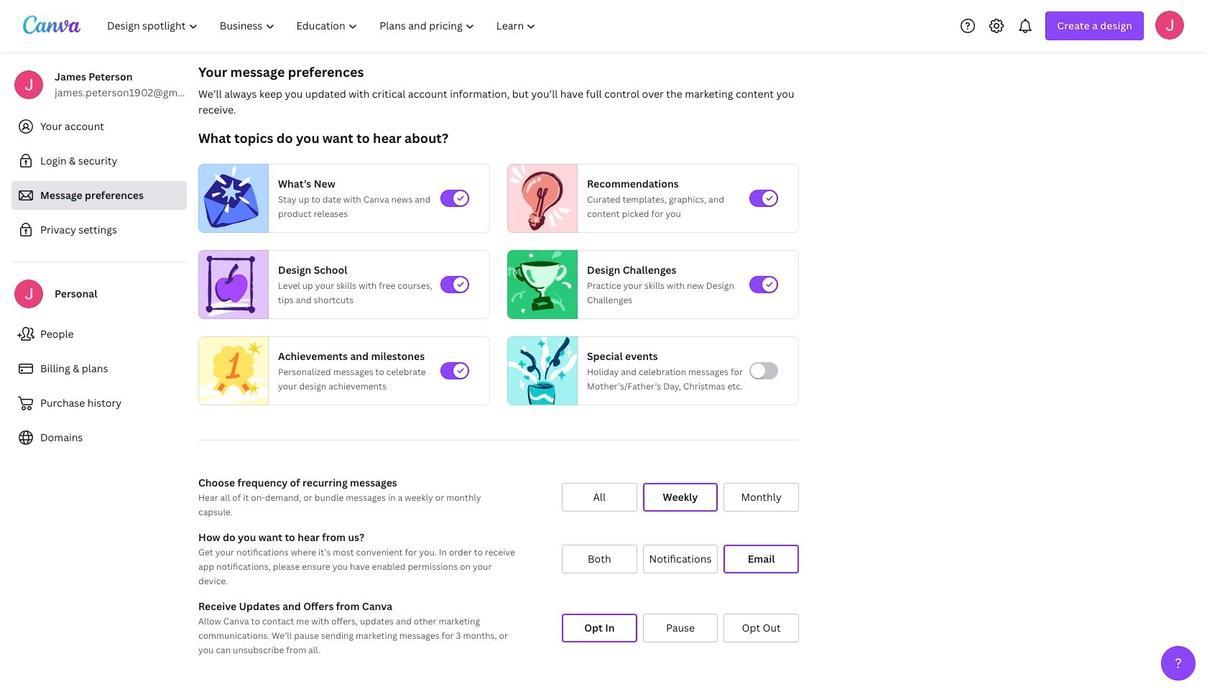 Task type: locate. For each thing, give the bounding box(es) containing it.
james peterson image
[[1156, 10, 1185, 39]]

None button
[[562, 483, 637, 512], [643, 483, 718, 512], [724, 483, 799, 512], [562, 545, 637, 574], [643, 545, 718, 574], [724, 545, 799, 574], [562, 614, 637, 643], [643, 614, 718, 643], [724, 614, 799, 643], [562, 483, 637, 512], [643, 483, 718, 512], [724, 483, 799, 512], [562, 545, 637, 574], [643, 545, 718, 574], [724, 545, 799, 574], [562, 614, 637, 643], [643, 614, 718, 643], [724, 614, 799, 643]]

topic image
[[199, 164, 262, 233], [508, 164, 572, 233], [199, 250, 262, 319], [508, 250, 572, 319], [199, 333, 268, 409], [508, 333, 577, 409]]

top level navigation element
[[98, 12, 549, 40]]



Task type: vqa. For each thing, say whether or not it's contained in the screenshot.
Top level navigation ELEMENT
yes



